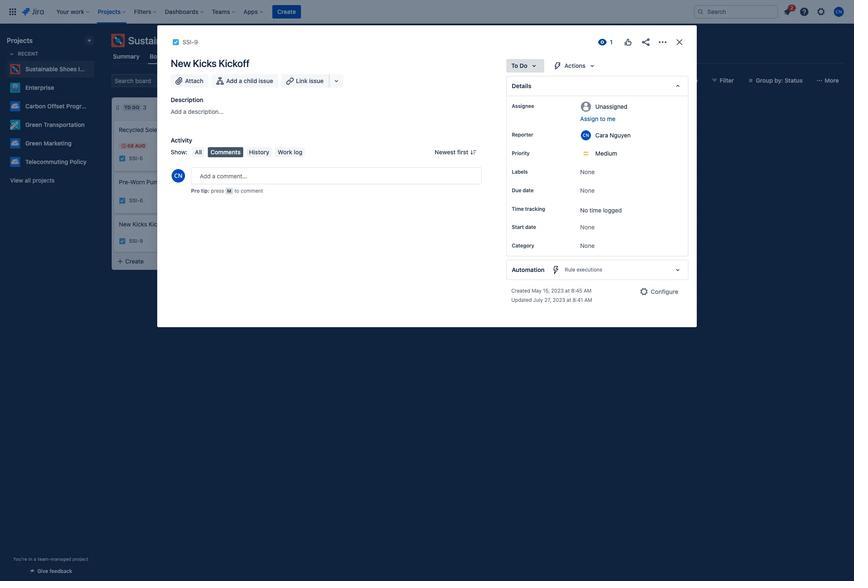 Task type: describe. For each thing, give the bounding box(es) containing it.
you're
[[13, 557, 27, 562]]

0 vertical spatial ssi-9 link
[[183, 37, 198, 47]]

to for to do 3
[[124, 105, 131, 110]]

attach
[[185, 77, 204, 84]]

0 vertical spatial at
[[566, 288, 570, 294]]

1 vertical spatial 9
[[140, 238, 143, 244]]

enterprise
[[25, 84, 54, 91]]

ssi- for ssi-5 link
[[129, 155, 140, 162]]

green marketing
[[25, 140, 72, 147]]

work
[[278, 149, 293, 156]]

9 inside the new kicks kickoff dialog
[[194, 38, 198, 46]]

0 horizontal spatial ssi-9
[[129, 238, 143, 244]]

actions button
[[548, 59, 603, 73]]

2 issue from the left
[[309, 77, 324, 84]]

green transportation
[[25, 121, 85, 128]]

create button inside the primary element
[[272, 5, 301, 19]]

projects
[[7, 37, 33, 44]]

collapse recent projects image
[[7, 49, 17, 59]]

marketing
[[44, 140, 72, 147]]

highest image
[[317, 182, 324, 189]]

summary
[[113, 53, 140, 60]]

1 vertical spatial shoes
[[59, 65, 77, 73]]

assignee
[[512, 103, 535, 109]]

27,
[[545, 297, 552, 304]]

pre-worn pumps
[[119, 178, 165, 186]]

08 august 2023 image
[[121, 143, 127, 149]]

no
[[581, 207, 588, 214]]

in
[[28, 557, 32, 562]]

child
[[244, 77, 257, 84]]

list link
[[175, 49, 188, 64]]

start
[[512, 224, 524, 231]]

give feedback
[[37, 568, 72, 575]]

copy link to issue image
[[196, 38, 203, 45]]

ssi- for the ssi-1 "link" at the left top
[[248, 182, 259, 189]]

1 vertical spatial cara nguyen image
[[327, 181, 337, 191]]

telecommuting policy link
[[7, 154, 91, 170]]

telecommuting policy
[[25, 158, 87, 165]]

labels pin to top. only you can see pinned fields. image
[[530, 169, 537, 176]]

all
[[195, 149, 202, 156]]

kicks inside dialog
[[193, 57, 217, 69]]

to for to do
[[512, 62, 519, 69]]

green transportation link
[[7, 116, 91, 133]]

medium image
[[198, 155, 205, 162]]

add a description...
[[171, 108, 224, 115]]

configure
[[651, 288, 679, 295]]

you're in a team-managed project
[[13, 557, 88, 562]]

assign to me
[[581, 115, 616, 122]]

automation
[[512, 266, 545, 274]]

tariq douglas image
[[209, 74, 223, 87]]

1 vertical spatial sustainable
[[25, 65, 58, 73]]

profile image of cara nguyen image
[[172, 169, 185, 183]]

green for green marketing
[[25, 140, 42, 147]]

add a child issue
[[226, 77, 273, 84]]

ssi-9 inside the new kicks kickoff dialog
[[183, 38, 198, 46]]

first
[[458, 149, 469, 156]]

pumps
[[147, 178, 165, 186]]

program
[[66, 103, 90, 110]]

due date pin to top. only you can see pinned fields. image
[[536, 187, 543, 194]]

1 horizontal spatial sustainable shoes initiative
[[128, 35, 251, 46]]

attach button
[[171, 74, 209, 88]]

newest first button
[[430, 147, 482, 157]]

comments
[[211, 149, 241, 156]]

start date
[[512, 224, 537, 231]]

15 august 2023 image
[[240, 170, 246, 176]]

updated
[[512, 297, 532, 304]]

executions
[[577, 267, 603, 273]]

labels
[[512, 169, 528, 175]]

transportation
[[44, 121, 85, 128]]

2 vertical spatial a
[[34, 557, 36, 562]]

time
[[590, 207, 602, 214]]

telecommuting
[[25, 158, 68, 165]]

08 august 2023 image
[[121, 143, 127, 149]]

view
[[10, 177, 23, 184]]

carbon
[[25, 103, 46, 110]]

offset
[[47, 103, 65, 110]]

0 horizontal spatial create
[[125, 258, 144, 265]]

8:45
[[572, 288, 583, 294]]

team-
[[38, 557, 51, 562]]

all button
[[193, 147, 205, 157]]

1 vertical spatial 2023
[[553, 297, 566, 304]]

add a child issue button
[[212, 74, 278, 88]]

calendar link
[[195, 49, 223, 64]]

0 vertical spatial cara nguyen image
[[198, 74, 212, 87]]

task image for ssi-6
[[119, 197, 126, 204]]

none for labels
[[581, 168, 595, 176]]

details
[[512, 82, 532, 89]]

calendar
[[197, 53, 222, 60]]

priority
[[512, 150, 530, 157]]

search image
[[698, 8, 705, 15]]

3 none from the top
[[581, 224, 595, 231]]

view all projects
[[10, 177, 55, 184]]

soles
[[145, 126, 160, 133]]

configure link
[[634, 285, 684, 299]]

logged
[[604, 207, 622, 214]]

aug
[[135, 143, 146, 149]]

rule
[[565, 267, 576, 273]]

assign
[[581, 115, 599, 122]]

add for add a description...
[[171, 108, 182, 115]]

rule executions
[[565, 267, 603, 273]]

time tracking pin to top. only you can see pinned fields. image
[[547, 206, 554, 213]]

newest first image
[[470, 149, 477, 156]]

add for add a child issue
[[226, 77, 238, 84]]

Search board text field
[[112, 75, 176, 86]]

0 vertical spatial am
[[584, 288, 592, 294]]

green marketing link
[[7, 135, 91, 152]]

worn
[[131, 178, 145, 186]]

nguyen
[[610, 131, 631, 139]]

primary element
[[5, 0, 694, 24]]

0 horizontal spatial to
[[235, 188, 239, 194]]

Search field
[[694, 5, 779, 19]]

list
[[176, 53, 187, 60]]

add people image
[[228, 76, 238, 86]]

tariq douglas image
[[208, 154, 218, 164]]

sustainable shoes initiative link
[[7, 61, 102, 78]]

do for to do
[[520, 62, 528, 69]]

link
[[296, 77, 308, 84]]

category
[[512, 243, 535, 249]]

task image for ssi-9
[[119, 238, 126, 245]]

task image for ssi-1
[[238, 182, 245, 189]]

activity
[[171, 137, 192, 144]]

newest first
[[435, 149, 469, 156]]

carbon offset program link
[[7, 98, 91, 115]]

july
[[534, 297, 543, 304]]

show:
[[171, 149, 188, 156]]



Task type: locate. For each thing, give the bounding box(es) containing it.
log
[[294, 149, 303, 156]]

sustainable shoes initiative up "enterprise" link
[[25, 65, 102, 73]]

to inside to do 3
[[124, 105, 131, 110]]

work log
[[278, 149, 303, 156]]

0 vertical spatial green
[[25, 121, 42, 128]]

am right 8:41
[[585, 297, 593, 304]]

ssi- inside "link"
[[248, 182, 259, 189]]

add right tariq douglas icon
[[226, 77, 238, 84]]

1 issue from the left
[[259, 77, 273, 84]]

ssi-9 down ssi-6 link
[[129, 238, 143, 244]]

to left 3
[[124, 105, 131, 110]]

issue
[[259, 77, 273, 84], [309, 77, 324, 84]]

1 horizontal spatial ssi-9 link
[[183, 37, 198, 47]]

1 vertical spatial at
[[567, 297, 572, 304]]

sustainable up board
[[128, 35, 181, 46]]

1 horizontal spatial cara nguyen image
[[327, 181, 337, 191]]

summary link
[[111, 49, 141, 64]]

link web pages and more image
[[331, 76, 342, 86]]

jira image
[[22, 7, 44, 17], [22, 7, 44, 17]]

1 vertical spatial create
[[125, 258, 144, 265]]

date for start date
[[526, 224, 537, 231]]

link issue
[[296, 77, 324, 84]]

green up telecommuting
[[25, 140, 42, 147]]

comments button
[[208, 147, 243, 157]]

project
[[73, 557, 88, 562]]

cara nguyen image
[[198, 74, 212, 87], [327, 181, 337, 191]]

kickoff
[[219, 57, 250, 69], [149, 221, 168, 228]]

carbon offset program
[[25, 103, 90, 110]]

feedback
[[50, 568, 72, 575]]

3
[[143, 104, 147, 111]]

time
[[512, 206, 524, 212]]

new inside dialog
[[171, 57, 191, 69]]

add
[[226, 77, 238, 84], [171, 108, 182, 115]]

8:41
[[573, 297, 583, 304]]

none for due date
[[581, 187, 595, 194]]

new kicks kickoff down the 6
[[119, 221, 168, 228]]

medium
[[596, 150, 618, 157]]

ssi-9 link down ssi-6 link
[[129, 238, 143, 245]]

date
[[523, 187, 534, 194], [526, 224, 537, 231]]

kicks up attach
[[193, 57, 217, 69]]

ssi-5 link
[[129, 155, 143, 162]]

1 horizontal spatial a
[[183, 108, 187, 115]]

ssi-9
[[183, 38, 198, 46], [129, 238, 143, 244]]

cara
[[596, 131, 609, 139]]

a inside button
[[239, 77, 242, 84]]

unassigned
[[596, 103, 628, 110]]

ssi-6 link
[[129, 197, 143, 204]]

new kicks kickoff dialog
[[157, 25, 697, 328]]

initiative up program
[[78, 65, 102, 73]]

1 horizontal spatial add
[[226, 77, 238, 84]]

add down description
[[171, 108, 182, 115]]

ssi-1 link
[[248, 182, 261, 189]]

1 vertical spatial create button
[[112, 254, 226, 269]]

green down 'carbon'
[[25, 121, 42, 128]]

1 vertical spatial a
[[183, 108, 187, 115]]

1 vertical spatial am
[[585, 297, 593, 304]]

1 vertical spatial ssi-9
[[129, 238, 143, 244]]

initiative up timeline at the left
[[214, 35, 251, 46]]

0 vertical spatial kickoff
[[219, 57, 250, 69]]

automation element
[[507, 260, 689, 280]]

9 down the 6
[[140, 238, 143, 244]]

1 horizontal spatial create
[[278, 8, 296, 15]]

give feedback button
[[24, 565, 77, 578]]

enterprise link
[[7, 79, 91, 96]]

history button
[[247, 147, 272, 157]]

1 vertical spatial sustainable shoes initiative
[[25, 65, 102, 73]]

0 horizontal spatial sustainable shoes initiative
[[25, 65, 102, 73]]

managed
[[51, 557, 71, 562]]

2023
[[552, 288, 564, 294], [553, 297, 566, 304]]

date left due date pin to top. only you can see pinned fields. icon
[[523, 187, 534, 194]]

0 vertical spatial sustainable
[[128, 35, 181, 46]]

tip:
[[201, 188, 210, 194]]

1 horizontal spatial new
[[171, 57, 191, 69]]

due
[[512, 187, 522, 194]]

1 horizontal spatial do
[[520, 62, 528, 69]]

date for due date
[[523, 187, 534, 194]]

sustainable shoes initiative up list
[[128, 35, 251, 46]]

0 vertical spatial date
[[523, 187, 534, 194]]

vote options: no one has voted for this issue yet. image
[[624, 37, 634, 47]]

0 horizontal spatial initiative
[[78, 65, 102, 73]]

shoes up calendar
[[183, 35, 211, 46]]

0 horizontal spatial sustainable
[[25, 65, 58, 73]]

at left 8:45
[[566, 288, 570, 294]]

0 vertical spatial create
[[278, 8, 296, 15]]

0 vertical spatial 2023
[[552, 288, 564, 294]]

details element
[[507, 76, 689, 96]]

pre-
[[119, 178, 131, 186]]

close image
[[675, 37, 685, 47]]

sustainable up enterprise
[[25, 65, 58, 73]]

description...
[[188, 108, 224, 115]]

menu bar inside the new kicks kickoff dialog
[[191, 147, 307, 157]]

task image for ssi-5
[[119, 155, 126, 162]]

1 horizontal spatial initiative
[[214, 35, 251, 46]]

1 green from the top
[[25, 121, 42, 128]]

ssi-9 up list
[[183, 38, 198, 46]]

1 horizontal spatial issue
[[309, 77, 324, 84]]

0 horizontal spatial kickoff
[[149, 221, 168, 228]]

0 vertical spatial do
[[520, 62, 528, 69]]

new down ssi-6 link
[[119, 221, 131, 228]]

0 horizontal spatial kicks
[[133, 221, 147, 228]]

create banner
[[0, 0, 855, 24]]

new kicks kickoff inside dialog
[[171, 57, 250, 69]]

actions image
[[658, 37, 668, 47]]

to up details on the top right of page
[[512, 62, 519, 69]]

0 horizontal spatial 9
[[140, 238, 143, 244]]

am right 8:45
[[584, 288, 592, 294]]

1 vertical spatial initiative
[[78, 65, 102, 73]]

projects
[[33, 177, 55, 184]]

4 none from the top
[[581, 242, 595, 250]]

to right the m
[[235, 188, 239, 194]]

ssi-
[[183, 38, 194, 46], [129, 155, 140, 162], [248, 182, 259, 189], [129, 198, 140, 204], [129, 238, 140, 244]]

2023 right 15,
[[552, 288, 564, 294]]

1 horizontal spatial sustainable
[[128, 35, 181, 46]]

actions
[[565, 62, 586, 69]]

15 august 2023 image
[[240, 170, 246, 176]]

0 horizontal spatial create button
[[112, 254, 226, 269]]

0 horizontal spatial cara nguyen image
[[198, 74, 212, 87]]

1 vertical spatial new kicks kickoff
[[119, 221, 168, 228]]

issue right link
[[309, 77, 324, 84]]

issue right child
[[259, 77, 273, 84]]

a down description
[[183, 108, 187, 115]]

0 horizontal spatial issue
[[259, 77, 273, 84]]

15,
[[543, 288, 550, 294]]

1 vertical spatial do
[[132, 105, 140, 110]]

0 horizontal spatial a
[[34, 557, 36, 562]]

all
[[25, 177, 31, 184]]

shoes up "enterprise" link
[[59, 65, 77, 73]]

1 horizontal spatial new kicks kickoff
[[171, 57, 250, 69]]

1 none from the top
[[581, 168, 595, 176]]

do inside to do 3
[[132, 105, 140, 110]]

1 vertical spatial new
[[119, 221, 131, 228]]

Add a comment… field
[[191, 167, 482, 184]]

recent
[[18, 51, 38, 57]]

ssi- for ssi-6 link
[[129, 198, 140, 204]]

kicks
[[193, 57, 217, 69], [133, 221, 147, 228]]

0 horizontal spatial add
[[171, 108, 182, 115]]

new
[[171, 57, 191, 69], [119, 221, 131, 228]]

time tracking
[[512, 206, 546, 212]]

press
[[211, 188, 224, 194]]

1 horizontal spatial to
[[600, 115, 606, 122]]

new up attach button
[[171, 57, 191, 69]]

to inside dropdown button
[[512, 62, 519, 69]]

timeline link
[[230, 49, 257, 64]]

a
[[239, 77, 242, 84], [183, 108, 187, 115], [34, 557, 36, 562]]

ssi-1
[[248, 182, 261, 189]]

to
[[600, 115, 606, 122], [235, 188, 239, 194]]

0 vertical spatial 9
[[194, 38, 198, 46]]

0 vertical spatial new kicks kickoff
[[171, 57, 250, 69]]

a right add people icon
[[239, 77, 242, 84]]

9 up calendar
[[194, 38, 198, 46]]

tab list
[[106, 49, 850, 64]]

2 green from the top
[[25, 140, 42, 147]]

08 aug
[[127, 143, 146, 149]]

0 vertical spatial shoes
[[183, 35, 211, 46]]

create inside the primary element
[[278, 8, 296, 15]]

kickoff inside dialog
[[219, 57, 250, 69]]

ssi-9 link
[[183, 37, 198, 47], [129, 238, 143, 245]]

0 vertical spatial to
[[600, 115, 606, 122]]

new kicks kickoff up tariq douglas icon
[[171, 57, 250, 69]]

history
[[249, 149, 270, 156]]

1 vertical spatial green
[[25, 140, 42, 147]]

0 horizontal spatial shoes
[[59, 65, 77, 73]]

pro tip: press m to comment
[[191, 188, 263, 194]]

share image
[[641, 37, 651, 47]]

2023 right "27,"
[[553, 297, 566, 304]]

to left me
[[600, 115, 606, 122]]

2 horizontal spatial a
[[239, 77, 242, 84]]

do
[[520, 62, 528, 69], [132, 105, 140, 110]]

cara nguyen image right highest image
[[327, 181, 337, 191]]

ssi-6
[[129, 198, 143, 204]]

0 vertical spatial new
[[171, 57, 191, 69]]

newest
[[435, 149, 456, 156]]

do up details on the top right of page
[[520, 62, 528, 69]]

0 vertical spatial initiative
[[214, 35, 251, 46]]

0 vertical spatial to
[[512, 62, 519, 69]]

1 vertical spatial add
[[171, 108, 182, 115]]

kicks down the 6
[[133, 221, 147, 228]]

1 vertical spatial to
[[235, 188, 239, 194]]

0 vertical spatial add
[[226, 77, 238, 84]]

board
[[150, 53, 166, 60]]

task image
[[173, 39, 179, 46], [119, 155, 126, 162], [238, 182, 245, 189], [119, 197, 126, 204], [119, 238, 126, 245]]

do inside dropdown button
[[520, 62, 528, 69]]

green
[[25, 121, 42, 128], [25, 140, 42, 147]]

to inside button
[[600, 115, 606, 122]]

tab list containing board
[[106, 49, 850, 64]]

m
[[227, 188, 232, 194]]

at left 8:41
[[567, 297, 572, 304]]

do for to do 3
[[132, 105, 140, 110]]

0 horizontal spatial to
[[124, 105, 131, 110]]

0 vertical spatial create button
[[272, 5, 301, 19]]

1 horizontal spatial kickoff
[[219, 57, 250, 69]]

0 horizontal spatial do
[[132, 105, 140, 110]]

1 vertical spatial kickoff
[[149, 221, 168, 228]]

am
[[584, 288, 592, 294], [585, 297, 593, 304]]

1 horizontal spatial create button
[[272, 5, 301, 19]]

reporter
[[512, 132, 534, 138]]

at
[[566, 288, 570, 294], [567, 297, 572, 304]]

ssi-9 link up list
[[183, 37, 198, 47]]

1 horizontal spatial ssi-9
[[183, 38, 198, 46]]

5
[[140, 155, 143, 162]]

none for category
[[581, 242, 595, 250]]

0 horizontal spatial new
[[119, 221, 131, 228]]

0 vertical spatial a
[[239, 77, 242, 84]]

to do
[[512, 62, 528, 69]]

2 none from the top
[[581, 187, 595, 194]]

to
[[512, 62, 519, 69], [124, 105, 131, 110]]

no time logged
[[581, 207, 622, 214]]

create button
[[272, 5, 301, 19], [112, 254, 226, 269]]

a for child
[[239, 77, 242, 84]]

green for green transportation
[[25, 121, 42, 128]]

date right start
[[526, 224, 537, 231]]

a right 'in'
[[34, 557, 36, 562]]

1 vertical spatial date
[[526, 224, 537, 231]]

1 horizontal spatial 9
[[194, 38, 198, 46]]

menu bar containing all
[[191, 147, 307, 157]]

cara nguyen image down calendar link on the left of page
[[198, 74, 212, 87]]

do left 3
[[132, 105, 140, 110]]

0 horizontal spatial ssi-9 link
[[129, 238, 143, 245]]

menu bar
[[191, 147, 307, 157]]

0 horizontal spatial new kicks kickoff
[[119, 221, 168, 228]]

view all projects link
[[7, 173, 95, 188]]

0 vertical spatial kicks
[[193, 57, 217, 69]]

a for description...
[[183, 108, 187, 115]]

ssi- inside the new kicks kickoff dialog
[[183, 38, 194, 46]]

cara nguyen image
[[208, 196, 218, 206]]

ssi-5
[[129, 155, 143, 162]]

6
[[140, 198, 143, 204]]

1 horizontal spatial to
[[512, 62, 519, 69]]

1 vertical spatial ssi-9 link
[[129, 238, 143, 245]]

0 vertical spatial ssi-9
[[183, 38, 198, 46]]

comment
[[241, 188, 263, 194]]

0 vertical spatial sustainable shoes initiative
[[128, 35, 251, 46]]

1 horizontal spatial kicks
[[193, 57, 217, 69]]

1 horizontal spatial shoes
[[183, 35, 211, 46]]

add inside button
[[226, 77, 238, 84]]

08
[[127, 143, 134, 149]]

me
[[608, 115, 616, 122]]

1 vertical spatial kicks
[[133, 221, 147, 228]]

initiative
[[214, 35, 251, 46], [78, 65, 102, 73]]

1 vertical spatial to
[[124, 105, 131, 110]]

assign to me button
[[581, 115, 680, 123]]

created may 15, 2023 at 8:45 am updated july 27, 2023 at 8:41 am
[[512, 288, 593, 304]]



Task type: vqa. For each thing, say whether or not it's contained in the screenshot.
COP-5 Link in the left top of the page
no



